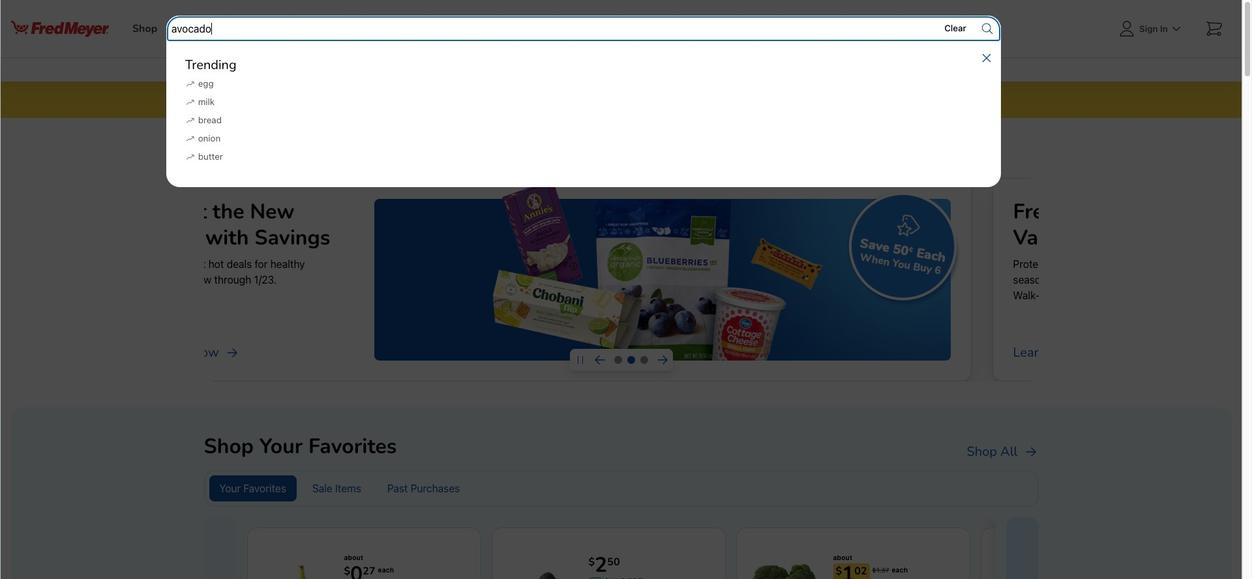 Task type: locate. For each thing, give the bounding box(es) containing it.
tab list
[[204, 470, 1038, 507]]

red hothouse bell pepper image
[[989, 554, 1067, 579]]

trending butter element
[[198, 151, 223, 162]]

large ripe avocado image
[[500, 559, 578, 579]]

trending egg element
[[198, 78, 214, 89]]

broccoli crowns image
[[744, 563, 823, 579]]

Search search field
[[166, 16, 1001, 42]]

trending items element
[[185, 57, 976, 163]]

trending bread element
[[198, 115, 222, 125]]

None search field
[[166, 0, 1001, 57]]

go to next rotator slide image
[[654, 352, 670, 368]]

go to previous rotator slide image
[[592, 352, 607, 368]]



Task type: vqa. For each thing, say whether or not it's contained in the screenshot.
snap e b t eligible item element
yes



Task type: describe. For each thing, give the bounding box(es) containing it.
close search box image
[[979, 50, 994, 66]]

free seasonal vaccines. protect your family's health with free seasonal vaccines available in-store. walk-ins welcome. image
[[895, 178, 1252, 381]]

fresh banana - each image
[[255, 564, 334, 579]]

trending milk element
[[198, 97, 215, 107]]

trending onion element
[[198, 133, 221, 143]]

search image
[[979, 21, 995, 37]]

sale: about $1.02 each discounted from $1.37 each element
[[833, 554, 910, 579]]

pause rotator slides image
[[572, 352, 588, 368]]

snap e b t eligible item element
[[604, 575, 643, 579]]

about $0.27 each element
[[344, 554, 397, 579]]

fredmeyer logo image
[[11, 10, 109, 47]]

slide rotator element
[[204, 178, 1252, 381]]



